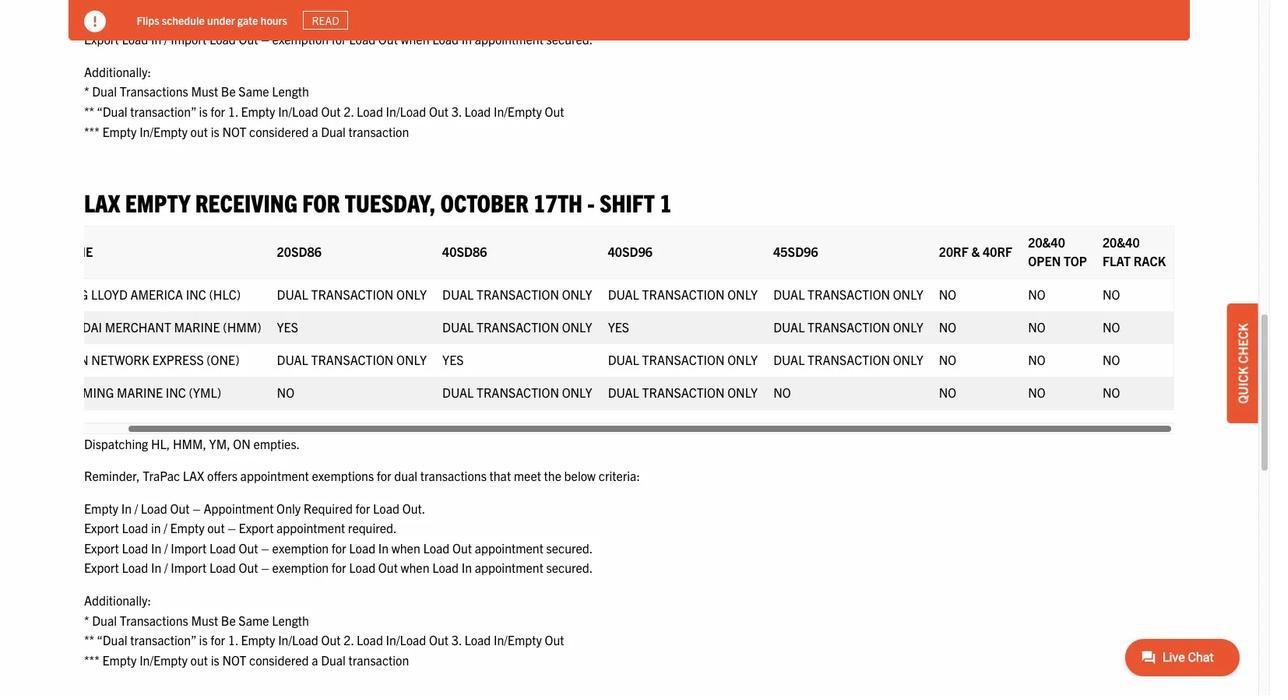 Task type: locate. For each thing, give the bounding box(es) containing it.
0 vertical spatial **
[[84, 104, 94, 119]]

1 vertical spatial marine
[[117, 384, 163, 400]]

only
[[277, 501, 301, 516]]

quick
[[1235, 366, 1251, 404]]

that
[[489, 468, 511, 484]]

1 vertical spatial ***
[[84, 653, 100, 668]]

appointment
[[475, 11, 543, 27], [475, 31, 543, 47], [240, 468, 309, 484], [276, 520, 345, 536], [475, 540, 543, 556], [475, 560, 543, 576]]

2 *** from the top
[[84, 653, 100, 668]]

in/empty
[[494, 104, 542, 119], [140, 123, 188, 139], [494, 633, 542, 648], [140, 653, 188, 668]]

tuesday,
[[345, 187, 436, 217]]

yes
[[277, 319, 298, 335], [608, 319, 629, 335], [442, 352, 464, 367]]

quick check link
[[1227, 303, 1259, 423]]

1 20&40 from the left
[[1028, 234, 1065, 250]]

marine up express
[[174, 319, 220, 335]]

1 vertical spatial **
[[84, 633, 94, 648]]

2 20&40 from the left
[[1103, 234, 1140, 250]]

20&40 up flat in the top right of the page
[[1103, 234, 1140, 250]]

(yml)
[[189, 384, 221, 400]]

(hlc)
[[209, 286, 241, 302]]

the
[[544, 468, 561, 484]]

2 length from the top
[[272, 613, 309, 628]]

0 vertical spatial same
[[239, 84, 269, 99]]

**
[[84, 104, 94, 119], [84, 633, 94, 648]]

same
[[239, 84, 269, 99], [239, 613, 269, 628]]

1 vertical spatial be
[[221, 613, 236, 628]]

1 vertical spatial transaction"
[[130, 633, 196, 648]]

1.
[[228, 104, 238, 119], [228, 633, 238, 648]]

ss
[[48, 243, 63, 259]]

0 vertical spatial 3.
[[451, 104, 462, 119]]

2 vertical spatial out
[[191, 653, 208, 668]]

on
[[233, 436, 251, 451]]

must
[[191, 84, 218, 99], [191, 613, 218, 628]]

1 vertical spatial additionally:
[[84, 593, 151, 608]]

1 same from the top
[[239, 84, 269, 99]]

for
[[332, 11, 346, 27], [332, 31, 346, 47], [210, 104, 225, 119], [377, 468, 391, 484], [356, 501, 370, 516], [332, 540, 346, 556], [332, 560, 346, 576], [210, 633, 225, 648]]

1 be from the top
[[221, 84, 236, 99]]

solid image
[[84, 11, 106, 33]]

1 vertical spatial additionally: * dual transactions must be same length ** "dual transaction" is for 1. empty in/load out 2. load in/load out 3. load in/empty out *** empty in/empty out is not considered a dual transaction
[[84, 593, 564, 668]]

lax up line
[[84, 187, 120, 217]]

for
[[302, 187, 340, 217]]

hmm,
[[173, 436, 206, 451]]

ss line
[[48, 243, 93, 259]]

export load in / import load out – exemption for load in when load out appointment secured. export load in / import load out – exemption for load out when load in appointment secured.
[[84, 11, 593, 47]]

length
[[272, 84, 309, 99], [272, 613, 309, 628]]

1 vertical spatial transactions
[[120, 613, 188, 628]]

only
[[396, 286, 427, 302], [562, 286, 592, 302], [728, 286, 758, 302], [893, 286, 923, 302], [562, 319, 592, 335], [893, 319, 923, 335], [396, 352, 427, 367], [728, 352, 758, 367], [893, 352, 923, 367], [562, 384, 592, 400], [728, 384, 758, 400]]

2 import from the top
[[171, 31, 207, 47]]

inc
[[186, 286, 206, 302], [166, 384, 186, 400]]

transaction"
[[130, 104, 196, 119], [130, 633, 196, 648]]

1 horizontal spatial 20&40
[[1103, 234, 1140, 250]]

1 vertical spatial out
[[207, 520, 225, 536]]

20&40 inside the 20&40 open top
[[1028, 234, 1065, 250]]

2 transaction from the top
[[349, 653, 409, 668]]

1 vertical spatial same
[[239, 613, 269, 628]]

0 vertical spatial transactions
[[120, 84, 188, 99]]

0 vertical spatial "dual
[[97, 104, 127, 119]]

0 vertical spatial considered
[[249, 123, 309, 139]]

0 horizontal spatial lax
[[84, 187, 120, 217]]

1 vertical spatial length
[[272, 613, 309, 628]]

yang ming marine inc (yml)
[[48, 384, 221, 400]]

2 exemption from the top
[[272, 31, 329, 47]]

0 vertical spatial transaction"
[[130, 104, 196, 119]]

transaction
[[349, 123, 409, 139], [349, 653, 409, 668]]

1 vertical spatial lax
[[183, 468, 204, 484]]

2.
[[344, 104, 354, 119], [344, 633, 354, 648]]

dual
[[277, 286, 308, 302], [442, 286, 474, 302], [608, 286, 639, 302], [773, 286, 805, 302], [442, 319, 474, 335], [773, 319, 805, 335], [277, 352, 308, 367], [608, 352, 639, 367], [773, 352, 805, 367], [442, 384, 474, 400], [608, 384, 639, 400]]

exemption
[[272, 11, 329, 27], [272, 31, 329, 47], [272, 540, 329, 556], [272, 560, 329, 576]]

20rf & 40rf
[[939, 243, 1013, 259]]

1 vertical spatial 3.
[[451, 633, 462, 648]]

dual
[[92, 84, 117, 99], [321, 123, 346, 139], [92, 613, 117, 628], [321, 653, 346, 668]]

0 vertical spatial inc
[[186, 286, 206, 302]]

0 vertical spatial 1.
[[228, 104, 238, 119]]

0 vertical spatial transaction
[[349, 123, 409, 139]]

secured.
[[546, 11, 593, 27], [546, 31, 593, 47], [546, 540, 593, 556], [546, 560, 593, 576]]

2 ** from the top
[[84, 633, 94, 648]]

1 "dual from the top
[[97, 104, 127, 119]]

20&40 open top
[[1028, 234, 1087, 268]]

45sd96
[[773, 243, 818, 259]]

1 secured. from the top
[[546, 11, 593, 27]]

offers
[[207, 468, 237, 484]]

/
[[164, 11, 168, 27], [164, 31, 168, 47], [134, 501, 138, 516], [164, 520, 167, 536], [164, 540, 168, 556], [164, 560, 168, 576]]

0 vertical spatial a
[[312, 123, 318, 139]]

1 not from the top
[[222, 123, 246, 139]]

1 3. from the top
[[451, 104, 462, 119]]

check
[[1235, 323, 1251, 363]]

0 horizontal spatial 20&40
[[1028, 234, 1065, 250]]

0 vertical spatial 2.
[[344, 104, 354, 119]]

flips
[[137, 13, 160, 27]]

empty
[[241, 104, 275, 119], [102, 123, 137, 139], [84, 501, 118, 516], [170, 520, 204, 536], [241, 633, 275, 648], [102, 653, 137, 668]]

inc left (hlc)
[[186, 286, 206, 302]]

considered
[[249, 123, 309, 139], [249, 653, 309, 668]]

trapac
[[143, 468, 180, 484]]

0 vertical spatial must
[[191, 84, 218, 99]]

0 vertical spatial be
[[221, 84, 236, 99]]

0 vertical spatial additionally: * dual transactions must be same length ** "dual transaction" is for 1. empty in/load out 2. load in/load out 3. load in/empty out *** empty in/empty out is not considered a dual transaction
[[84, 64, 564, 139]]

1 vertical spatial not
[[222, 653, 246, 668]]

1 vertical spatial 1.
[[228, 633, 238, 648]]

1 vertical spatial "dual
[[97, 633, 127, 648]]

0 vertical spatial not
[[222, 123, 246, 139]]

20&40 for flat
[[1103, 234, 1140, 250]]

2 considered from the top
[[249, 653, 309, 668]]

20&40 up open
[[1028, 234, 1065, 250]]

2 be from the top
[[221, 613, 236, 628]]

0 vertical spatial marine
[[174, 319, 220, 335]]

import
[[171, 11, 207, 27], [171, 31, 207, 47], [171, 540, 207, 556], [171, 560, 207, 576]]

0 horizontal spatial marine
[[117, 384, 163, 400]]

additionally:
[[84, 64, 151, 79], [84, 593, 151, 608]]

2 additionally: from the top
[[84, 593, 151, 608]]

1 vertical spatial a
[[312, 653, 318, 668]]

transaction
[[311, 286, 394, 302], [477, 286, 559, 302], [642, 286, 725, 302], [808, 286, 890, 302], [477, 319, 559, 335], [808, 319, 890, 335], [311, 352, 394, 367], [642, 352, 725, 367], [808, 352, 890, 367], [477, 384, 559, 400], [642, 384, 725, 400]]

marine
[[174, 319, 220, 335], [117, 384, 163, 400]]

20&40 inside the 20&40 flat rack
[[1103, 234, 1140, 250]]

1 horizontal spatial marine
[[174, 319, 220, 335]]

1 vertical spatial transaction
[[349, 653, 409, 668]]

0 vertical spatial ***
[[84, 123, 100, 139]]

additionally: * dual transactions must be same length ** "dual transaction" is for 1. empty in/load out 2. load in/load out 3. load in/empty out *** empty in/empty out is not considered a dual transaction
[[84, 64, 564, 139], [84, 593, 564, 668]]

0 vertical spatial additionally:
[[84, 64, 151, 79]]

1 vertical spatial 2.
[[344, 633, 354, 648]]

out
[[191, 123, 208, 139], [207, 520, 225, 536], [191, 653, 208, 668]]

1 vertical spatial *
[[84, 613, 89, 628]]

flat
[[1103, 253, 1131, 268]]

3.
[[451, 104, 462, 119], [451, 633, 462, 648]]

be
[[221, 84, 236, 99], [221, 613, 236, 628]]

3 secured. from the top
[[546, 540, 593, 556]]

–
[[261, 11, 269, 27], [261, 31, 269, 47], [192, 501, 201, 516], [228, 520, 236, 536], [261, 540, 269, 556], [261, 560, 269, 576]]

1 vertical spatial inc
[[166, 384, 186, 400]]

in
[[151, 11, 161, 27], [378, 11, 389, 27], [151, 31, 161, 47], [462, 31, 472, 47], [121, 501, 132, 516], [151, 540, 161, 556], [378, 540, 389, 556], [151, 560, 161, 576], [462, 560, 472, 576]]

hyundai merchant marine (hmm)
[[48, 319, 261, 335]]

is
[[199, 104, 208, 119], [211, 123, 219, 139], [199, 633, 208, 648], [211, 653, 219, 668]]

no
[[939, 286, 957, 302], [1028, 286, 1046, 302], [1103, 286, 1120, 302], [939, 319, 957, 335], [1028, 319, 1046, 335], [1103, 319, 1120, 335], [939, 352, 957, 367], [1028, 352, 1046, 367], [1103, 352, 1120, 367], [277, 384, 294, 400], [773, 384, 791, 400], [939, 384, 957, 400], [1028, 384, 1046, 400], [1103, 384, 1120, 400]]

top
[[1064, 253, 1087, 268]]

1 vertical spatial considered
[[249, 653, 309, 668]]

0 vertical spatial *
[[84, 84, 89, 99]]

0 vertical spatial out
[[191, 123, 208, 139]]

inc for (hlc)
[[186, 286, 206, 302]]

0 vertical spatial length
[[272, 84, 309, 99]]

when
[[392, 11, 420, 27], [401, 31, 429, 47], [392, 540, 420, 556], [401, 560, 429, 576]]

1 vertical spatial must
[[191, 613, 218, 628]]

transactions
[[120, 84, 188, 99], [120, 613, 188, 628]]

marine down ocean network express (one)
[[117, 384, 163, 400]]

***
[[84, 123, 100, 139], [84, 653, 100, 668]]

lax left offers
[[183, 468, 204, 484]]

1
[[660, 187, 672, 217]]

out.
[[402, 501, 425, 516]]

dual transaction only
[[277, 286, 427, 302], [442, 286, 592, 302], [608, 286, 758, 302], [773, 286, 923, 302], [442, 319, 592, 335], [773, 319, 923, 335], [277, 352, 427, 367], [608, 352, 758, 367], [773, 352, 923, 367], [442, 384, 592, 400], [608, 384, 758, 400]]

2 2. from the top
[[344, 633, 354, 648]]

17th
[[533, 187, 583, 217]]

inc left (yml)
[[166, 384, 186, 400]]



Task type: describe. For each thing, give the bounding box(es) containing it.
1 considered from the top
[[249, 123, 309, 139]]

quick check
[[1235, 323, 1251, 404]]

2 must from the top
[[191, 613, 218, 628]]

2 transaction" from the top
[[130, 633, 196, 648]]

transactions
[[420, 468, 487, 484]]

3 exemption from the top
[[272, 540, 329, 556]]

1 1. from the top
[[228, 104, 238, 119]]

2 same from the top
[[239, 613, 269, 628]]

-
[[587, 187, 595, 217]]

required
[[304, 501, 353, 516]]

october
[[440, 187, 529, 217]]

1 additionally: * dual transactions must be same length ** "dual transaction" is for 1. empty in/load out 2. load in/load out 3. load in/empty out *** empty in/empty out is not considered a dual transaction from the top
[[84, 64, 564, 139]]

rack
[[1134, 253, 1166, 268]]

20&40 for open
[[1028, 234, 1065, 250]]

inc for (yml)
[[166, 384, 186, 400]]

appointment
[[204, 501, 274, 516]]

4 secured. from the top
[[546, 560, 593, 576]]

dispatching
[[84, 436, 148, 451]]

1 transaction from the top
[[349, 123, 409, 139]]

reminder, trapac lax offers appointment exemptions for dual transactions that meet the below criteria:
[[84, 468, 640, 484]]

20&40 flat rack
[[1103, 234, 1166, 268]]

hours
[[261, 13, 288, 27]]

yang
[[48, 384, 80, 400]]

under
[[208, 13, 235, 27]]

express
[[152, 352, 204, 367]]

1 *** from the top
[[84, 123, 100, 139]]

(hmm)
[[223, 319, 261, 335]]

ym,
[[209, 436, 230, 451]]

20sd86
[[277, 243, 322, 259]]

lax empty receiving           for tuesday, october 17th              - shift 1
[[84, 187, 672, 217]]

1 length from the top
[[272, 84, 309, 99]]

4 exemption from the top
[[272, 560, 329, 576]]

2 a from the top
[[312, 653, 318, 668]]

(one)
[[207, 352, 239, 367]]

1 transactions from the top
[[120, 84, 188, 99]]

2 "dual from the top
[[97, 633, 127, 648]]

ocean
[[48, 352, 89, 367]]

20rf
[[939, 243, 969, 259]]

flips schedule under gate hours
[[137, 13, 288, 27]]

2 * from the top
[[84, 613, 89, 628]]

read link
[[303, 11, 349, 30]]

40sd96
[[608, 243, 653, 259]]

2 1. from the top
[[228, 633, 238, 648]]

empty
[[125, 187, 190, 217]]

reminder,
[[84, 468, 140, 484]]

empties.
[[253, 436, 300, 451]]

1 2. from the top
[[344, 104, 354, 119]]

dispatching hl, hmm, ym, on empties.
[[84, 436, 300, 451]]

lloyd
[[91, 286, 128, 302]]

1 must from the top
[[191, 84, 218, 99]]

schedule
[[162, 13, 205, 27]]

hyundai
[[48, 319, 102, 335]]

1 transaction" from the top
[[130, 104, 196, 119]]

ocean network express (one)
[[48, 352, 239, 367]]

hapag lloyd america inc (hlc)
[[48, 286, 241, 302]]

read
[[312, 13, 340, 27]]

hl,
[[151, 436, 170, 451]]

1 horizontal spatial lax
[[183, 468, 204, 484]]

receiving
[[195, 187, 297, 217]]

1 a from the top
[[312, 123, 318, 139]]

america
[[130, 286, 183, 302]]

shift
[[600, 187, 655, 217]]

2 secured. from the top
[[546, 31, 593, 47]]

below
[[564, 468, 596, 484]]

criteria:
[[599, 468, 640, 484]]

2 horizontal spatial yes
[[608, 319, 629, 335]]

open
[[1028, 253, 1061, 268]]

meet
[[514, 468, 541, 484]]

2 transactions from the top
[[120, 613, 188, 628]]

network
[[91, 352, 149, 367]]

0 horizontal spatial yes
[[277, 319, 298, 335]]

40rf
[[983, 243, 1013, 259]]

1 * from the top
[[84, 84, 89, 99]]

2 not from the top
[[222, 653, 246, 668]]

2 3. from the top
[[451, 633, 462, 648]]

2 additionally: * dual transactions must be same length ** "dual transaction" is for 1. empty in/load out 2. load in/load out 3. load in/empty out *** empty in/empty out is not considered a dual transaction from the top
[[84, 593, 564, 668]]

&
[[972, 243, 980, 259]]

1 horizontal spatial yes
[[442, 352, 464, 367]]

dual
[[394, 468, 418, 484]]

hapag
[[48, 286, 88, 302]]

0 vertical spatial lax
[[84, 187, 120, 217]]

3 import from the top
[[171, 540, 207, 556]]

40sd86
[[442, 243, 487, 259]]

exemptions
[[312, 468, 374, 484]]

marine for merchant
[[174, 319, 220, 335]]

marine for ming
[[117, 384, 163, 400]]

line
[[66, 243, 93, 259]]

1 exemption from the top
[[272, 11, 329, 27]]

merchant
[[105, 319, 171, 335]]

1 import from the top
[[171, 11, 207, 27]]

ming
[[83, 384, 114, 400]]

1 additionally: from the top
[[84, 64, 151, 79]]

in
[[151, 520, 161, 536]]

gate
[[238, 13, 258, 27]]

required.
[[348, 520, 397, 536]]

out inside empty in / load out – appointment only required for load out. export load in / empty out – export appointment required. export load in / import load out – exemption for load in when load out appointment secured. export load in / import load out – exemption for load out when load in appointment secured.
[[207, 520, 225, 536]]

empty in / load out – appointment only required for load out. export load in / empty out – export appointment required. export load in / import load out – exemption for load in when load out appointment secured. export load in / import load out – exemption for load out when load in appointment secured.
[[84, 501, 593, 576]]

4 import from the top
[[171, 560, 207, 576]]

1 ** from the top
[[84, 104, 94, 119]]



Task type: vqa. For each thing, say whether or not it's contained in the screenshot.
1
yes



